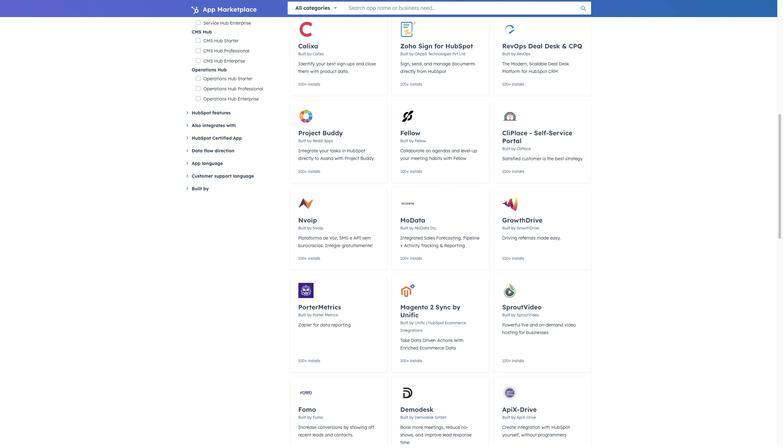 Task type: describe. For each thing, give the bounding box(es) containing it.
product
[[320, 69, 337, 74]]

cliplace - self-service portal built by cliplace
[[503, 129, 573, 151]]

by inside growthdrive built by growthdrive
[[512, 226, 516, 231]]

cms for cms hub professional
[[204, 48, 213, 54]]

100 for revops deal desk & cpq
[[503, 82, 509, 87]]

flow
[[204, 148, 213, 154]]

powerful
[[503, 322, 521, 328]]

hubspot down also
[[192, 135, 211, 141]]

service for service hub enterprise
[[204, 20, 219, 26]]

from
[[417, 69, 427, 74]]

hubspot features button
[[186, 109, 280, 117]]

gratuitamente!
[[342, 243, 373, 249]]

categories
[[304, 5, 330, 11]]

+ for project buddy
[[305, 169, 307, 174]]

project inside project buddy built by reddi apps
[[298, 129, 321, 137]]

hub for cms hub starter
[[214, 38, 223, 44]]

1 vertical spatial revops
[[517, 52, 531, 56]]

video
[[565, 322, 576, 328]]

hubspot inside the modern, scalable deal desk platform for hubspot crm
[[529, 69, 547, 74]]

100 for growthdrive
[[503, 256, 509, 261]]

satisfied
[[503, 156, 521, 162]]

+ for calixa
[[305, 82, 307, 87]]

+ for portermetrics
[[305, 359, 307, 363]]

agendas
[[432, 148, 451, 154]]

100 + installs for magento 2 sync by unific
[[400, 359, 422, 363]]

& inside revops deal desk & cpq built by revops
[[562, 42, 567, 50]]

data
[[320, 322, 330, 328]]

time
[[400, 440, 410, 445]]

direction
[[215, 148, 234, 154]]

starter for cms hub starter
[[224, 38, 239, 44]]

by inside calixa built by calixa
[[307, 52, 312, 56]]

actions
[[438, 338, 453, 343]]

installs for portermetrics
[[308, 359, 320, 363]]

platform
[[503, 69, 520, 74]]

e
[[350, 235, 352, 241]]

on-
[[539, 322, 546, 328]]

by right sync on the right bottom
[[453, 303, 461, 311]]

take data driven actions with enriched ecommerce data
[[400, 338, 464, 351]]

integration
[[518, 425, 541, 430]]

+ inside integrated sales forecasting, pipeline + activity tracking & reporting
[[400, 243, 403, 249]]

installs for sproutvideo
[[512, 359, 524, 363]]

your for calixa
[[316, 61, 326, 67]]

voz,
[[330, 235, 338, 241]]

magento 2 sync by unific built by unific | hubspot ecommerce integrations
[[400, 303, 466, 333]]

100 for magento 2 sync by unific
[[400, 359, 407, 363]]

1 vertical spatial modata
[[415, 226, 429, 231]]

for left data
[[313, 322, 319, 328]]

100 for fellow
[[400, 169, 407, 174]]

100 + installs for nvoip
[[298, 256, 320, 261]]

built inside fomo built by fomo
[[298, 415, 306, 420]]

plataforma de voz, sms e api sem burocracias. integre gratuitamente!
[[298, 235, 373, 249]]

in
[[342, 148, 346, 154]]

marketplace
[[217, 5, 257, 13]]

hub for operations hub professional
[[228, 86, 237, 92]]

with inside integrate your tasks in hubspot directly to asana with project buddy.
[[335, 156, 344, 161]]

enterprise for operations hub enterprise
[[238, 96, 259, 102]]

by inside sproutvideo built by sproutvideo
[[512, 313, 516, 318]]

installs for revops deal desk & cpq
[[512, 82, 524, 87]]

with inside identify your best sign-ups and close them with product data.
[[310, 69, 319, 74]]

cms hub starter
[[204, 38, 239, 44]]

built inside sproutvideo built by sproutvideo
[[503, 313, 511, 318]]

installs for fellow
[[410, 169, 422, 174]]

100 + installs for revops deal desk & cpq
[[503, 82, 524, 87]]

sproutvideo built by sproutvideo
[[503, 303, 542, 318]]

hub for cms hub enterprise
[[214, 58, 223, 64]]

2 vertical spatial data
[[446, 345, 456, 351]]

built inside 'nvoip built by nvoip'
[[298, 226, 306, 231]]

desk inside revops deal desk & cpq built by revops
[[545, 42, 560, 50]]

built inside zoho sign for hubspot built by oapps technologies pvt ltd
[[400, 52, 408, 56]]

by inside increase conversions by showing off recent leads and contacts.
[[344, 425, 349, 430]]

buddy.
[[361, 156, 375, 161]]

and inside increase conversions by showing off recent leads and contacts.
[[325, 432, 333, 438]]

1 vertical spatial apix-
[[517, 415, 527, 420]]

them
[[298, 69, 309, 74]]

caret image for built by
[[186, 187, 188, 190]]

compatible hubspot plans group
[[192, 0, 280, 104]]

operations hub starter
[[204, 76, 252, 82]]

Search app name or business need... search field
[[345, 2, 591, 14]]

service for service hub professional
[[204, 10, 219, 16]]

deal inside the modern, scalable deal desk platform for hubspot crm
[[548, 61, 558, 67]]

project buddy built by reddi apps
[[298, 129, 343, 143]]

zoho
[[400, 42, 417, 50]]

the
[[547, 156, 554, 162]]

cms for cms hub
[[192, 29, 202, 35]]

caret image for also integrates with
[[186, 124, 188, 127]]

installs for growthdrive
[[512, 256, 524, 261]]

leads
[[313, 432, 324, 438]]

cms for cms hub enterprise
[[204, 58, 213, 64]]

+ for zoho sign for hubspot
[[407, 82, 409, 87]]

portermetrics
[[298, 303, 341, 311]]

100 for zoho sign for hubspot
[[400, 82, 407, 87]]

service hub starter
[[204, 0, 245, 6]]

operations for operations hub
[[192, 67, 216, 73]]

for inside zoho sign for hubspot built by oapps technologies pvt ltd
[[435, 42, 444, 50]]

cms hub professional
[[204, 48, 250, 54]]

& inside integrated sales forecasting, pipeline + activity tracking & reporting
[[440, 243, 443, 249]]

100 + installs for cliplace - self-service portal
[[503, 169, 524, 174]]

strategy
[[566, 156, 583, 162]]

zapier for data reporting
[[298, 322, 351, 328]]

integrate your tasks in hubspot directly to asana with project buddy.
[[298, 148, 375, 161]]

built inside calixa built by calixa
[[298, 52, 306, 56]]

hub for service hub enterprise
[[220, 20, 229, 26]]

100 for modata
[[400, 256, 407, 261]]

integre
[[325, 243, 341, 249]]

+ for modata
[[407, 256, 409, 261]]

technologies
[[428, 52, 451, 56]]

burocracias.
[[298, 243, 324, 249]]

referrals
[[519, 235, 536, 241]]

and inside collaborate on agendas and level-up your meeting habits with fellow
[[452, 148, 460, 154]]

0 vertical spatial cliplace
[[503, 129, 528, 137]]

to
[[315, 156, 319, 161]]

hosting
[[503, 330, 518, 336]]

built inside cliplace - self-service portal built by cliplace
[[503, 146, 511, 151]]

for inside powerful live and on-demand video hosting for businesses
[[519, 330, 525, 336]]

is
[[543, 156, 546, 162]]

0 vertical spatial nvoip
[[298, 216, 317, 224]]

by inside cliplace - self-service portal built by cliplace
[[512, 146, 516, 151]]

collaborate on agendas and level-up your meeting habits with fellow
[[400, 148, 477, 161]]

installs for magento 2 sync by unific
[[410, 359, 422, 363]]

reporting
[[444, 243, 465, 249]]

1 vertical spatial calixa
[[313, 52, 324, 56]]

more
[[412, 425, 423, 430]]

by inside apix-drive built by apix-drive
[[512, 415, 516, 420]]

operations hub
[[192, 67, 227, 73]]

starter for service hub starter
[[230, 0, 245, 6]]

100 for calixa
[[298, 82, 305, 87]]

shows,
[[400, 432, 414, 438]]

data flow direction
[[192, 148, 234, 154]]

built inside growthdrive built by growthdrive
[[503, 226, 511, 231]]

+ for revops deal desk & cpq
[[509, 82, 511, 87]]

by inside zoho sign for hubspot built by oapps technologies pvt ltd
[[410, 52, 414, 56]]

porter
[[313, 313, 324, 318]]

by inside demodesk built by demodesk gmbh
[[410, 415, 414, 420]]

by up "integrations"
[[410, 321, 414, 325]]

1 vertical spatial cliplace
[[517, 146, 531, 151]]

hubspot inside magento 2 sync by unific built by unific | hubspot ecommerce integrations
[[428, 321, 444, 325]]

100 for sproutvideo
[[503, 359, 509, 363]]

improve
[[425, 432, 442, 438]]

oapps
[[415, 52, 427, 56]]

directly for zoho sign for hubspot
[[400, 69, 416, 74]]

customer support language button
[[186, 172, 280, 180]]

for inside the modern, scalable deal desk platform for hubspot crm
[[522, 69, 528, 74]]

meetings,
[[424, 425, 445, 430]]

by inside project buddy built by reddi apps
[[307, 139, 312, 143]]

sync
[[436, 303, 451, 311]]

by inside 'nvoip built by nvoip'
[[307, 226, 312, 231]]

reporting
[[332, 322, 351, 328]]

zoho sign for hubspot built by oapps technologies pvt ltd
[[400, 42, 473, 56]]

powerful live and on-demand video hosting for businesses
[[503, 322, 576, 336]]

your inside collaborate on agendas and level-up your meeting habits with fellow
[[400, 156, 410, 161]]

caret image for data flow direction
[[186, 149, 188, 152]]

self-
[[534, 129, 549, 137]]

book more meetings, reduce no- shows, and improve lead response time
[[400, 425, 472, 445]]

driven
[[423, 338, 436, 343]]

+ for magento 2 sync by unific
[[407, 359, 409, 363]]

by inside fellow built by fellow
[[410, 139, 414, 143]]

operations hub professional
[[204, 86, 263, 92]]

100 + installs for zoho sign for hubspot
[[400, 82, 422, 87]]

built by button
[[186, 185, 280, 193]]

hub for operations hub starter
[[228, 76, 237, 82]]

by inside fomo built by fomo
[[307, 415, 312, 420]]

crm
[[549, 69, 558, 74]]

identify your best sign-ups and close them with product data.
[[298, 61, 376, 74]]

customer
[[192, 173, 213, 179]]

and inside book more meetings, reduce no- shows, and improve lead response time
[[416, 432, 424, 438]]

apps
[[324, 139, 333, 143]]

operations for operations hub starter
[[204, 76, 227, 82]]

service inside cliplace - self-service portal built by cliplace
[[549, 129, 573, 137]]



Task type: locate. For each thing, give the bounding box(es) containing it.
unific left the |
[[415, 321, 425, 325]]

by down portal
[[512, 146, 516, 151]]

1 vertical spatial &
[[440, 243, 443, 249]]

installs for calixa
[[308, 82, 320, 87]]

fellow
[[400, 129, 421, 137], [415, 139, 426, 143], [454, 156, 467, 161]]

caret image left flow
[[186, 149, 188, 152]]

enterprise for cms hub enterprise
[[224, 58, 245, 64]]

hubspot inside "sign, send, and manage documents directly from hubspot"
[[428, 69, 447, 74]]

&
[[562, 42, 567, 50], [440, 243, 443, 249]]

3 caret image from the top
[[186, 175, 188, 177]]

installs for project buddy
[[308, 169, 320, 174]]

0 horizontal spatial project
[[298, 129, 321, 137]]

sign-
[[337, 61, 347, 67]]

your down collaborate
[[400, 156, 410, 161]]

by left 'porter'
[[307, 313, 312, 318]]

0 vertical spatial starter
[[230, 0, 245, 6]]

showing
[[350, 425, 367, 430]]

0 vertical spatial fellow
[[400, 129, 421, 137]]

data.
[[338, 69, 349, 74]]

0 vertical spatial your
[[316, 61, 326, 67]]

app for app marketplace
[[203, 5, 216, 13]]

built inside modata built by modata inc.
[[400, 226, 408, 231]]

gmbh
[[435, 415, 447, 420]]

0 vertical spatial deal
[[528, 42, 543, 50]]

calixa
[[298, 42, 318, 50], [313, 52, 324, 56]]

4 caret image from the top
[[186, 187, 188, 190]]

project up reddi
[[298, 129, 321, 137]]

2 caret image from the top
[[186, 137, 188, 140]]

caret image inside data flow direction dropdown button
[[186, 149, 188, 152]]

built up zapier in the left bottom of the page
[[298, 313, 306, 318]]

asana
[[320, 156, 334, 161]]

project inside integrate your tasks in hubspot directly to asana with project buddy.
[[345, 156, 359, 161]]

professional up 'service hub enterprise' on the left of the page
[[230, 10, 255, 16]]

1 horizontal spatial data
[[411, 338, 422, 343]]

100 + installs for fellow
[[400, 169, 422, 174]]

best up product at the top
[[327, 61, 336, 67]]

tracking
[[421, 243, 439, 249]]

app up 'service hub enterprise' on the left of the page
[[203, 5, 216, 13]]

sign, send, and manage documents directly from hubspot
[[400, 61, 475, 74]]

activity
[[404, 243, 420, 249]]

caret image left also
[[186, 124, 188, 127]]

and left level-
[[452, 148, 460, 154]]

api
[[354, 235, 361, 241]]

1 vertical spatial professional
[[224, 48, 250, 54]]

built up "integrations"
[[400, 321, 408, 325]]

by down zoho in the right top of the page
[[410, 52, 414, 56]]

and right ups
[[356, 61, 364, 67]]

hubspot inside zoho sign for hubspot built by oapps technologies pvt ltd
[[446, 42, 473, 50]]

book
[[400, 425, 411, 430]]

easy.
[[550, 235, 561, 241]]

project
[[298, 129, 321, 137], [345, 156, 359, 161]]

with down tasks
[[335, 156, 344, 161]]

2 vertical spatial starter
[[238, 76, 252, 82]]

collaborate
[[400, 148, 425, 154]]

tasks
[[330, 148, 341, 154]]

driving
[[503, 235, 517, 241]]

hub for cms hub professional
[[214, 48, 223, 54]]

sign,
[[400, 61, 411, 67]]

portal
[[503, 137, 522, 145]]

your for project
[[319, 148, 329, 154]]

hub down cms hub enterprise
[[218, 67, 227, 73]]

directly for project buddy
[[298, 156, 314, 161]]

app language button
[[186, 160, 280, 167]]

built inside fellow built by fellow
[[400, 139, 408, 143]]

100 + installs for modata
[[400, 256, 422, 261]]

ups
[[347, 61, 355, 67]]

1 vertical spatial fellow
[[415, 139, 426, 143]]

by up identify
[[307, 52, 312, 56]]

0 horizontal spatial app
[[192, 161, 201, 166]]

integrations
[[400, 328, 423, 333]]

1 horizontal spatial ecommerce
[[445, 321, 466, 325]]

hubspot certified app
[[192, 135, 242, 141]]

0 vertical spatial calixa
[[298, 42, 318, 50]]

1 vertical spatial drive
[[527, 415, 536, 420]]

by up plataforma
[[307, 226, 312, 231]]

data up "enriched"
[[411, 338, 422, 343]]

hub down cms hub starter
[[214, 48, 223, 54]]

1 caret image from the top
[[186, 124, 188, 127]]

built up the
[[503, 52, 511, 56]]

by up collaborate
[[410, 139, 414, 143]]

conversions
[[318, 425, 343, 430]]

take
[[400, 338, 410, 343]]

built inside demodesk built by demodesk gmbh
[[400, 415, 408, 420]]

best inside identify your best sign-ups and close them with product data.
[[327, 61, 336, 67]]

customer support language
[[192, 173, 254, 179]]

by up modern,
[[512, 52, 516, 56]]

your up product at the top
[[316, 61, 326, 67]]

+ for fellow
[[407, 169, 409, 174]]

live
[[522, 322, 529, 328]]

satisfied customer is the best strategy
[[503, 156, 583, 162]]

100 + installs for growthdrive
[[503, 256, 524, 261]]

modata up integrated
[[400, 216, 426, 224]]

plataforma
[[298, 235, 322, 241]]

caret image for customer support language
[[186, 175, 188, 177]]

fomo built by fomo
[[298, 406, 323, 420]]

operations up hubspot features
[[204, 96, 227, 102]]

operations down operations hub
[[204, 76, 227, 82]]

ecommerce inside magento 2 sync by unific built by unific | hubspot ecommerce integrations
[[445, 321, 466, 325]]

pipeline
[[463, 235, 480, 241]]

caret image
[[186, 124, 188, 127], [186, 149, 188, 152], [186, 162, 188, 165], [186, 187, 188, 190]]

ecommerce down driven
[[420, 345, 444, 351]]

lead
[[443, 432, 452, 438]]

caret image inside hubspot certified app dropdown button
[[186, 137, 188, 140]]

caret image inside hubspot features dropdown button
[[186, 111, 188, 114]]

operations down cms hub enterprise
[[192, 67, 216, 73]]

deal inside revops deal desk & cpq built by revops
[[528, 42, 543, 50]]

100 for cliplace - self-service portal
[[503, 169, 509, 174]]

sms
[[339, 235, 349, 241]]

built inside portermetrics built by porter metrics
[[298, 313, 306, 318]]

hub for operations hub
[[218, 67, 227, 73]]

1 vertical spatial data
[[411, 338, 422, 343]]

also integrates with button
[[186, 122, 280, 129]]

by inside built by 'dropdown button'
[[203, 186, 209, 192]]

starter for operations hub starter
[[238, 76, 252, 82]]

1 horizontal spatial app
[[203, 5, 216, 13]]

2 vertical spatial professional
[[238, 86, 263, 92]]

0 vertical spatial directly
[[400, 69, 416, 74]]

1 vertical spatial app
[[233, 135, 242, 141]]

+ for sproutvideo
[[509, 359, 511, 363]]

deal up 'scalable'
[[528, 42, 543, 50]]

hubspot down 'scalable'
[[529, 69, 547, 74]]

1 vertical spatial unific
[[415, 321, 425, 325]]

0 vertical spatial modata
[[400, 216, 426, 224]]

off
[[369, 425, 374, 430]]

service up the on the right top of page
[[549, 129, 573, 137]]

2 vertical spatial your
[[400, 156, 410, 161]]

1 horizontal spatial best
[[555, 156, 564, 162]]

installs for nvoip
[[308, 256, 320, 261]]

directly inside "sign, send, and manage documents directly from hubspot"
[[400, 69, 416, 74]]

built up plataforma
[[298, 226, 306, 231]]

and inside "sign, send, and manage documents directly from hubspot"
[[424, 61, 432, 67]]

hub down the service hub starter
[[220, 10, 229, 16]]

built up collaborate
[[400, 139, 408, 143]]

integrate
[[298, 148, 318, 154]]

nvoip up plataforma
[[298, 216, 317, 224]]

operations for operations hub enterprise
[[204, 96, 227, 102]]

1 vertical spatial your
[[319, 148, 329, 154]]

language down data flow direction
[[202, 161, 223, 166]]

built inside 'dropdown button'
[[192, 186, 202, 192]]

ecommerce inside take data driven actions with enriched ecommerce data
[[420, 345, 444, 351]]

100 + installs for sproutvideo
[[503, 359, 524, 363]]

your up asana
[[319, 148, 329, 154]]

1 vertical spatial starter
[[224, 38, 239, 44]]

apix-
[[503, 406, 520, 414], [517, 415, 527, 420]]

built up book
[[400, 415, 408, 420]]

100 + installs for calixa
[[298, 82, 320, 87]]

for up technologies
[[435, 42, 444, 50]]

1 vertical spatial desk
[[559, 61, 569, 67]]

calixa built by calixa
[[298, 42, 324, 56]]

1 caret image from the top
[[186, 111, 188, 114]]

best
[[327, 61, 336, 67], [555, 156, 564, 162]]

cms hub enterprise
[[204, 58, 245, 64]]

by
[[307, 52, 312, 56], [410, 52, 414, 56], [512, 52, 516, 56], [307, 139, 312, 143], [410, 139, 414, 143], [512, 146, 516, 151], [203, 186, 209, 192], [307, 226, 312, 231], [410, 226, 414, 231], [512, 226, 516, 231], [453, 303, 461, 311], [307, 313, 312, 318], [512, 313, 516, 318], [410, 321, 414, 325], [307, 415, 312, 420], [410, 415, 414, 420], [512, 415, 516, 420], [344, 425, 349, 430]]

1 horizontal spatial deal
[[548, 61, 558, 67]]

0 vertical spatial professional
[[230, 10, 255, 16]]

sem
[[363, 235, 371, 241]]

nvoip
[[298, 216, 317, 224], [313, 226, 324, 231]]

hubspot features
[[192, 110, 231, 116]]

3 caret image from the top
[[186, 162, 188, 165]]

0 vertical spatial demodesk
[[400, 406, 434, 414]]

1 vertical spatial deal
[[548, 61, 558, 67]]

installs for modata
[[410, 256, 422, 261]]

built inside revops deal desk & cpq built by revops
[[503, 52, 511, 56]]

caret image left built by
[[186, 187, 188, 190]]

1 horizontal spatial project
[[345, 156, 359, 161]]

100 for portermetrics
[[298, 359, 305, 363]]

1 vertical spatial language
[[233, 173, 254, 179]]

service for service hub starter
[[204, 0, 219, 6]]

cms for cms hub starter
[[204, 38, 213, 44]]

with inside create integration with hubspot yourself, without programmers
[[542, 425, 551, 430]]

0 vertical spatial data
[[192, 148, 203, 154]]

project down in
[[345, 156, 359, 161]]

1 vertical spatial project
[[345, 156, 359, 161]]

sproutvideo inside sproutvideo built by sproutvideo
[[517, 313, 539, 318]]

operations hub enterprise
[[204, 96, 259, 102]]

apix- up integration
[[517, 415, 527, 420]]

caret image inside the app language dropdown button
[[186, 162, 188, 165]]

hubspot up "programmers" at the right
[[552, 425, 570, 430]]

hub for service hub starter
[[220, 0, 229, 6]]

professional for service hub professional
[[230, 10, 255, 16]]

enterprise for service hub enterprise
[[230, 20, 251, 26]]

built down customer
[[192, 186, 202, 192]]

caret image inside built by 'dropdown button'
[[186, 187, 188, 190]]

operations for operations hub professional
[[204, 86, 227, 92]]

0 vertical spatial best
[[327, 61, 336, 67]]

by up book
[[410, 415, 414, 420]]

unific up "integrations"
[[400, 311, 419, 319]]

-
[[530, 129, 532, 137]]

desk
[[545, 42, 560, 50], [559, 61, 569, 67]]

reddi
[[313, 139, 323, 143]]

app up data flow direction dropdown button
[[233, 135, 242, 141]]

0 vertical spatial language
[[202, 161, 223, 166]]

0 horizontal spatial deal
[[528, 42, 543, 50]]

1 horizontal spatial &
[[562, 42, 567, 50]]

starter up cms hub professional
[[224, 38, 239, 44]]

with inside dropdown button
[[226, 123, 236, 128]]

by inside revops deal desk & cpq built by revops
[[512, 52, 516, 56]]

data left flow
[[192, 148, 203, 154]]

& down forecasting,
[[440, 243, 443, 249]]

and inside identify your best sign-ups and close them with product data.
[[356, 61, 364, 67]]

data down "actions" at right
[[446, 345, 456, 351]]

buddy
[[323, 129, 343, 137]]

enterprise down marketplace
[[230, 20, 251, 26]]

nvoip built by nvoip
[[298, 216, 324, 231]]

by left reddi
[[307, 139, 312, 143]]

+ for growthdrive
[[509, 256, 511, 261]]

ecommerce up "with"
[[445, 321, 466, 325]]

manage
[[434, 61, 451, 67]]

installs for zoho sign for hubspot
[[410, 82, 422, 87]]

1 vertical spatial best
[[555, 156, 564, 162]]

hubspot up ltd
[[446, 42, 473, 50]]

2 caret image from the top
[[186, 149, 188, 152]]

yourself,
[[503, 432, 520, 438]]

1 vertical spatial demodesk
[[415, 415, 434, 420]]

language up built by 'dropdown button'
[[233, 173, 254, 179]]

and up from
[[424, 61, 432, 67]]

directly inside integrate your tasks in hubspot directly to asana with project buddy.
[[298, 156, 314, 161]]

all categories button
[[288, 2, 345, 15]]

2 vertical spatial fellow
[[454, 156, 467, 161]]

and up businesses
[[530, 322, 538, 328]]

cliplace left -
[[503, 129, 528, 137]]

app for app language
[[192, 161, 201, 166]]

by up driving
[[512, 226, 516, 231]]

operations down operations hub starter
[[204, 86, 227, 92]]

hub down the service hub professional
[[220, 20, 229, 26]]

0 horizontal spatial ecommerce
[[420, 345, 444, 351]]

0 vertical spatial &
[[562, 42, 567, 50]]

desk inside the modern, scalable deal desk platform for hubspot crm
[[559, 61, 569, 67]]

service up the service hub professional
[[204, 0, 219, 6]]

0 vertical spatial enterprise
[[230, 20, 251, 26]]

+ for cliplace - self-service portal
[[509, 169, 511, 174]]

professional for cms hub professional
[[224, 48, 250, 54]]

by up create
[[512, 415, 516, 420]]

built inside apix-drive built by apix-drive
[[503, 415, 511, 420]]

operations
[[192, 67, 216, 73], [204, 76, 227, 82], [204, 86, 227, 92], [204, 96, 227, 102]]

for down 'live'
[[519, 330, 525, 336]]

0 vertical spatial growthdrive
[[503, 216, 543, 224]]

hubspot up also
[[192, 110, 211, 116]]

caret image inside customer support language dropdown button
[[186, 175, 188, 177]]

enterprise down operations hub professional
[[238, 96, 259, 102]]

increase
[[298, 425, 317, 430]]

0 horizontal spatial directly
[[298, 156, 314, 161]]

2 vertical spatial app
[[192, 161, 201, 166]]

0 vertical spatial ecommerce
[[445, 321, 466, 325]]

built inside project buddy built by reddi apps
[[298, 139, 306, 143]]

hub up the service hub professional
[[220, 0, 229, 6]]

customer
[[522, 156, 542, 162]]

0 horizontal spatial data
[[192, 148, 203, 154]]

0 vertical spatial sproutvideo
[[503, 303, 542, 311]]

+ for nvoip
[[305, 256, 307, 261]]

100 + installs for portermetrics
[[298, 359, 320, 363]]

data inside dropdown button
[[192, 148, 203, 154]]

2 horizontal spatial data
[[446, 345, 456, 351]]

fellow inside collaborate on agendas and level-up your meeting habits with fellow
[[454, 156, 467, 161]]

0 vertical spatial drive
[[520, 406, 537, 414]]

0 vertical spatial unific
[[400, 311, 419, 319]]

increase conversions by showing off recent leads and contacts.
[[298, 425, 374, 438]]

programmers
[[538, 432, 567, 438]]

2 horizontal spatial app
[[233, 135, 242, 141]]

hub for service hub professional
[[220, 10, 229, 16]]

best right the on the right top of page
[[555, 156, 564, 162]]

hubspot certified app button
[[186, 134, 280, 142]]

1 vertical spatial growthdrive
[[517, 226, 539, 231]]

2 vertical spatial caret image
[[186, 175, 188, 177]]

1 vertical spatial sproutvideo
[[517, 313, 539, 318]]

0 vertical spatial app
[[203, 5, 216, 13]]

professional for operations hub professional
[[238, 86, 263, 92]]

1 vertical spatial enterprise
[[224, 58, 245, 64]]

0 horizontal spatial &
[[440, 243, 443, 249]]

with up "programmers" at the right
[[542, 425, 551, 430]]

and down more
[[416, 432, 424, 438]]

enterprise down cms hub professional
[[224, 58, 245, 64]]

unific
[[400, 311, 419, 319], [415, 321, 425, 325]]

0 horizontal spatial best
[[327, 61, 336, 67]]

close
[[365, 61, 376, 67]]

desk up 'scalable'
[[545, 42, 560, 50]]

growthdrive inside growthdrive built by growthdrive
[[517, 226, 539, 231]]

|
[[426, 321, 427, 325]]

hub for cms hub
[[203, 29, 212, 35]]

1 vertical spatial fomo
[[313, 415, 323, 420]]

scalable
[[529, 61, 547, 67]]

100 + installs for project buddy
[[298, 169, 320, 174]]

caret image for hubspot certified app
[[186, 137, 188, 140]]

businesses
[[526, 330, 549, 336]]

starter up operations hub professional
[[238, 76, 252, 82]]

with down hubspot features dropdown button
[[226, 123, 236, 128]]

by inside modata built by modata inc.
[[410, 226, 414, 231]]

the
[[503, 61, 510, 67]]

response
[[453, 432, 472, 438]]

all
[[296, 5, 302, 11]]

built up 'powerful'
[[503, 313, 511, 318]]

0 vertical spatial desk
[[545, 42, 560, 50]]

with inside collaborate on agendas and level-up your meeting habits with fellow
[[444, 156, 452, 161]]

hub up operations hub professional
[[228, 76, 237, 82]]

hubspot inside create integration with hubspot yourself, without programmers
[[552, 425, 570, 430]]

built down portal
[[503, 146, 511, 151]]

1 vertical spatial directly
[[298, 156, 314, 161]]

0 vertical spatial fomo
[[298, 406, 316, 414]]

service hub enterprise
[[204, 20, 251, 26]]

0 vertical spatial caret image
[[186, 111, 188, 114]]

installs for cliplace - self-service portal
[[512, 169, 524, 174]]

without
[[521, 432, 537, 438]]

fellow built by fellow
[[400, 129, 426, 143]]

data
[[192, 148, 203, 154], [411, 338, 422, 343], [446, 345, 456, 351]]

sales
[[424, 235, 435, 241]]

apix- up create
[[503, 406, 520, 414]]

2 vertical spatial enterprise
[[238, 96, 259, 102]]

and inside powerful live and on-demand video hosting for businesses
[[530, 322, 538, 328]]

service up cms hub
[[204, 20, 219, 26]]

built inside magento 2 sync by unific built by unific | hubspot ecommerce integrations
[[400, 321, 408, 325]]

cliplace
[[503, 129, 528, 137], [517, 146, 531, 151]]

1 vertical spatial caret image
[[186, 137, 188, 140]]

enriched
[[400, 345, 419, 351]]

by down customer
[[203, 186, 209, 192]]

caret image for hubspot features
[[186, 111, 188, 114]]

reduce
[[446, 425, 460, 430]]

by up contacts.
[[344, 425, 349, 430]]

hub up cms hub professional
[[214, 38, 223, 44]]

built up integrate
[[298, 139, 306, 143]]

1 horizontal spatial language
[[233, 173, 254, 179]]

desk down the cpq
[[559, 61, 569, 67]]

caret image inside also integrates with dropdown button
[[186, 124, 188, 127]]

cliplace up customer
[[517, 146, 531, 151]]

enterprise
[[230, 20, 251, 26], [224, 58, 245, 64], [238, 96, 259, 102]]

by inside portermetrics built by porter metrics
[[307, 313, 312, 318]]

100 for nvoip
[[298, 256, 305, 261]]

built up increase
[[298, 415, 306, 420]]

hub for operations hub enterprise
[[228, 96, 237, 102]]

de
[[323, 235, 328, 241]]

hub down operations hub professional
[[228, 96, 237, 102]]

0 vertical spatial apix-
[[503, 406, 520, 414]]

100 for project buddy
[[298, 169, 305, 174]]

deal up crm
[[548, 61, 558, 67]]

forecasting,
[[436, 235, 462, 241]]

caret image for app language
[[186, 162, 188, 165]]

caret image left app language on the top of the page
[[186, 162, 188, 165]]

1 horizontal spatial directly
[[400, 69, 416, 74]]

certified
[[212, 135, 232, 141]]

0 vertical spatial project
[[298, 129, 321, 137]]

0 vertical spatial revops
[[503, 42, 527, 50]]

modata left inc.
[[415, 226, 429, 231]]

cpq
[[569, 42, 583, 50]]

by up 'powerful'
[[512, 313, 516, 318]]

cms
[[192, 29, 202, 35], [204, 38, 213, 44], [204, 48, 213, 54], [204, 58, 213, 64]]

create
[[503, 425, 516, 430]]

your inside integrate your tasks in hubspot directly to asana with project buddy.
[[319, 148, 329, 154]]

integrates
[[203, 123, 225, 128]]

service hub professional
[[204, 10, 255, 16]]

up
[[472, 148, 477, 154]]

built up integrated
[[400, 226, 408, 231]]

hub up the operations hub enterprise
[[228, 86, 237, 92]]

hubspot right the |
[[428, 321, 444, 325]]

0 horizontal spatial language
[[202, 161, 223, 166]]

1 vertical spatial ecommerce
[[420, 345, 444, 351]]

your inside identify your best sign-ups and close them with product data.
[[316, 61, 326, 67]]

1 vertical spatial nvoip
[[313, 226, 324, 231]]

caret image
[[186, 111, 188, 114], [186, 137, 188, 140], [186, 175, 188, 177]]

hubspot inside integrate your tasks in hubspot directly to asana with project buddy.
[[347, 148, 366, 154]]



Task type: vqa. For each thing, say whether or not it's contained in the screenshot.


